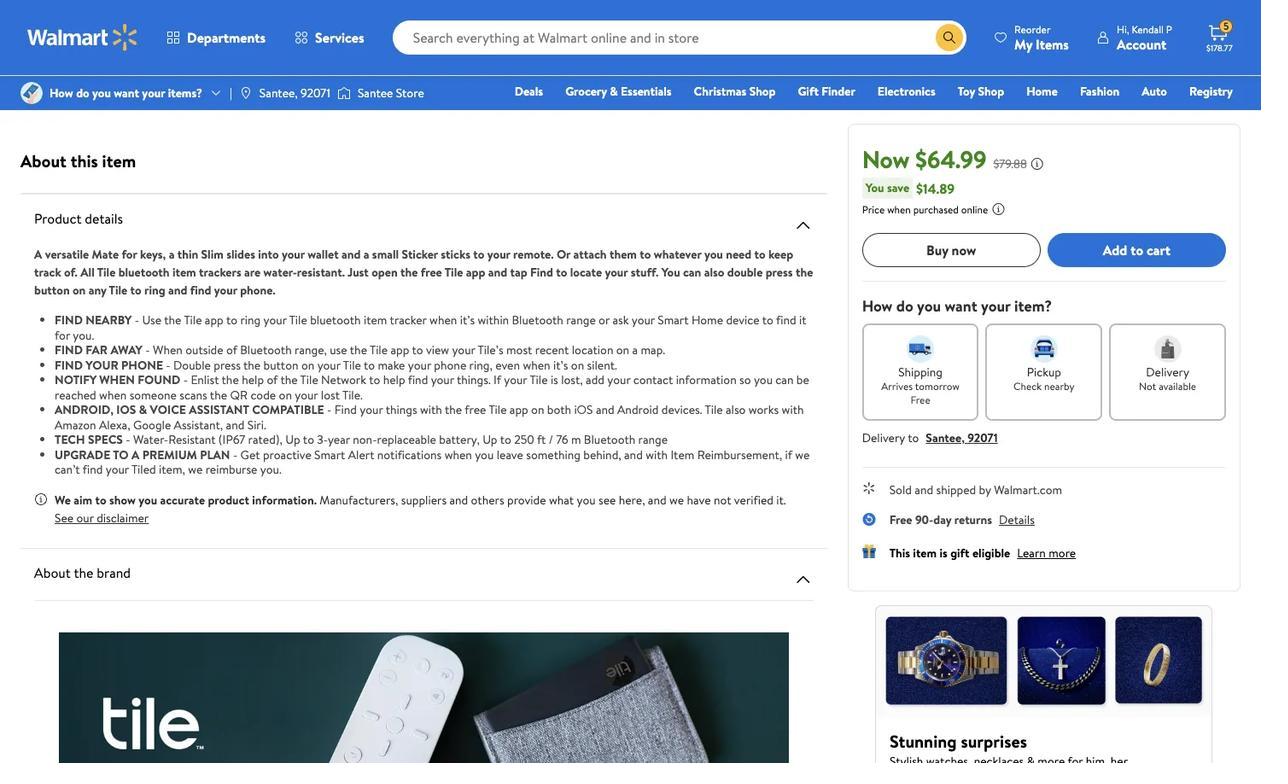 Task type: locate. For each thing, give the bounding box(es) containing it.
for left "keys,"
[[122, 246, 137, 263]]

for inside a versatile mate for keys, a thin slim slides into your wallet and a small sticker sticks to your remote. or attach them to whatever you need to keep track of. all tile bluetooth item trackers are water-resistant. just open the free tile app and tap find to locate your stuff. you can also double press the button on any tile to ring and find your phone.
[[122, 246, 137, 263]]

one
[[1102, 107, 1128, 124]]

others
[[471, 491, 504, 508]]

a right to
[[131, 446, 139, 463]]

of
[[226, 342, 237, 359], [267, 371, 278, 388]]

2 product group from the left
[[427, 0, 591, 59]]

product group up deals
[[427, 0, 591, 59]]

& right grocery
[[610, 83, 618, 100]]

the left brand
[[74, 563, 93, 582]]

1 horizontal spatial find
[[530, 264, 553, 281]]

santee
[[358, 84, 393, 102]]

0 horizontal spatial press
[[214, 356, 241, 374]]

pickup
[[1027, 364, 1061, 381]]

find inside - enlist the help of the tile network to help find your things. if your tile is lost, add your contact information so you can be reached when someone scans the qr code on your lost tile.
[[408, 371, 428, 388]]

0 horizontal spatial santee,
[[259, 84, 298, 102]]

1 horizontal spatial also
[[726, 401, 746, 418]]

with inside - get proactive smart alert notifications when you leave something behind, and with item reimbursement, if we can't find your tiled item, we reimburse you.
[[646, 446, 668, 463]]

2 horizontal spatial 3+ day shipping
[[431, 34, 499, 49]]

2 help from the left
[[383, 371, 405, 388]]

 image left santee
[[337, 85, 351, 102]]

home down "items"
[[1026, 83, 1058, 100]]

1 horizontal spatial do
[[896, 295, 913, 317]]

free 90-day returns details
[[889, 511, 1035, 529]]

bluetooth
[[118, 264, 170, 281], [310, 312, 361, 329]]

and right ios
[[596, 401, 615, 418]]

0 vertical spatial you
[[865, 179, 884, 196]]

0 horizontal spatial shop
[[749, 83, 776, 100]]

a left 'small'
[[364, 246, 369, 263]]

account
[[1117, 35, 1167, 53]]

1 horizontal spatial press
[[766, 264, 793, 281]]

the inside - find your things with the free tile app on both ios and android devices. tile also works with amazon alexa, google assistant, and siri.
[[445, 401, 462, 418]]

1 vertical spatial delivery
[[862, 429, 905, 447]]

tile down sticks
[[445, 264, 463, 281]]

sold and shipped by walmart.com
[[889, 482, 1062, 499]]

of up compatible
[[267, 371, 278, 388]]

0 horizontal spatial free
[[421, 264, 442, 281]]

on left the use
[[301, 356, 314, 374]]

contact
[[633, 371, 673, 388]]

2 shop from the left
[[978, 83, 1004, 100]]

0 vertical spatial how
[[50, 84, 73, 102]]

android, ios & voice assistant compatible
[[55, 401, 324, 418]]

press inside a versatile mate for keys, a thin slim slides into your wallet and a small sticker sticks to your remote. or attach them to whatever you need to keep track of. all tile bluetooth item trackers are water-resistant. just open the free tile app and tap find to locate your stuff. you can also double press the button on any tile to ring and find your phone.
[[766, 264, 793, 281]]

2 horizontal spatial a
[[632, 342, 638, 359]]

walmart.com
[[994, 482, 1062, 499]]

1 vertical spatial it's
[[553, 356, 568, 374]]

so
[[739, 371, 751, 388]]

product group up the "christmas"
[[629, 0, 793, 59]]

0 vertical spatial of
[[226, 342, 237, 359]]

you. right get
[[260, 461, 281, 478]]

0 horizontal spatial it's
[[460, 312, 475, 329]]

shop for christmas shop
[[749, 83, 776, 100]]

2 find from the top
[[55, 342, 83, 359]]

add
[[1103, 241, 1127, 259]]

ask
[[613, 312, 629, 329]]

for left far
[[55, 327, 70, 344]]

range left item
[[638, 431, 668, 448]]

$79.88
[[993, 155, 1027, 172]]

about for about this item
[[20, 149, 66, 172]]

check
[[1014, 379, 1042, 394]]

free inside shipping arrives tomorrow free
[[911, 393, 930, 407]]

0 vertical spatial do
[[76, 84, 89, 102]]

free
[[421, 264, 442, 281], [465, 401, 486, 418]]

provide
[[507, 491, 546, 508]]

of inside find far away - when outside of bluetooth range, use the tile app to view your tile's most recent location on a map. find your phone - double press the button on your tile to make your phone ring, even when it's on silent.
[[226, 342, 237, 359]]

battery,
[[439, 431, 480, 448]]

1 vertical spatial also
[[726, 401, 746, 418]]

a
[[169, 246, 175, 263], [364, 246, 369, 263], [632, 342, 638, 359]]

about down see
[[34, 563, 71, 582]]

find for find far away - when outside of bluetooth range, use the tile app to view your tile's most recent location on a map. find your phone - double press the button on your tile to make your phone ring, even when it's on silent.
[[55, 342, 83, 359]]

3 find from the top
[[55, 356, 83, 374]]

1 vertical spatial how
[[862, 295, 893, 317]]

shipping up how do you want your items? at the left
[[59, 34, 96, 49]]

shipping
[[898, 364, 943, 381]]

want
[[114, 84, 139, 102], [945, 295, 977, 317]]

button up code
[[263, 356, 298, 374]]

1 horizontal spatial ring
[[240, 312, 261, 329]]

find inside a versatile mate for keys, a thin slim slides into your wallet and a small sticker sticks to your remote. or attach them to whatever you need to keep track of. all tile bluetooth item trackers are water-resistant. just open the free tile app and tap find to locate your stuff. you can also double press the button on any tile to ring and find your phone.
[[190, 282, 211, 299]]

remote.
[[513, 246, 554, 263]]

can left be
[[776, 371, 794, 388]]

is inside - enlist the help of the tile network to help find your things. if your tile is lost, add your contact information so you can be reached when someone scans the qr code on your lost tile.
[[551, 371, 558, 388]]

works
[[749, 401, 779, 418]]

76
[[556, 431, 568, 448]]

and right behind,
[[624, 446, 643, 463]]

to left cart on the right of page
[[1131, 241, 1143, 259]]

your up water-
[[282, 246, 305, 263]]

1 vertical spatial &
[[139, 401, 147, 418]]

0 vertical spatial also
[[704, 264, 724, 281]]

with right works
[[782, 401, 804, 418]]

our
[[76, 509, 94, 526]]

1 vertical spatial for
[[55, 327, 70, 344]]

you. inside - use the tile app to ring your tile bluetooth item tracker when it's within bluetooth range or ask your smart home device to find it for you.
[[73, 327, 94, 344]]

use
[[142, 312, 161, 329]]

- left enlist
[[183, 371, 188, 388]]

1 horizontal spatial delivery
[[1146, 364, 1189, 381]]

1 horizontal spatial &
[[610, 83, 618, 100]]

press up qr
[[214, 356, 241, 374]]

the inside - use the tile app to ring your tile bluetooth item tracker when it's within bluetooth range or ask your smart home device to find it for you.
[[164, 312, 181, 329]]

press
[[766, 264, 793, 281], [214, 356, 241, 374]]

ring inside a versatile mate for keys, a thin slim slides into your wallet and a small sticker sticks to your remote. or attach them to whatever you need to keep track of. all tile bluetooth item trackers are water-resistant. just open the free tile app and tap find to locate your stuff. you can also double press the button on any tile to ring and find your phone.
[[144, 282, 165, 299]]

product group
[[24, 0, 188, 59], [427, 0, 591, 59], [629, 0, 793, 59]]

network
[[321, 371, 366, 388]]

to left santee, 92071 button
[[908, 429, 919, 447]]

1 horizontal spatial bluetooth
[[310, 312, 361, 329]]

 image
[[20, 82, 43, 104], [337, 85, 351, 102], [239, 86, 253, 100]]

about the brand image
[[793, 569, 813, 590]]

- use the tile app to ring your tile bluetooth item tracker when it's within bluetooth range or ask your smart home device to find it for you.
[[55, 312, 807, 344]]

on left any
[[73, 282, 86, 299]]

recent
[[535, 342, 569, 359]]

buy now
[[926, 241, 976, 259]]

0 horizontal spatial ring
[[144, 282, 165, 299]]

items?
[[168, 84, 202, 102]]

- inside - use the tile app to ring your tile bluetooth item tracker when it's within bluetooth range or ask your smart home device to find it for you.
[[135, 312, 139, 329]]

free left the 90-
[[889, 511, 912, 529]]

can down whatever
[[683, 264, 701, 281]]

shipping arrives tomorrow free
[[881, 364, 960, 407]]

purchased
[[913, 202, 959, 217]]

1 up from the left
[[285, 431, 300, 448]]

your up lost
[[317, 356, 341, 374]]

assistant,
[[174, 416, 223, 433]]

1 horizontal spatial 3+
[[229, 13, 241, 27]]

1 vertical spatial santee,
[[926, 429, 965, 447]]

now
[[862, 143, 910, 176]]

shop inside 'link'
[[978, 83, 1004, 100]]

keys,
[[140, 246, 166, 263]]

1 vertical spatial can
[[776, 371, 794, 388]]

we aim to show you accurate product information. manufacturers, suppliers and others provide what you see here, and we have not verified it. see our disclaimer
[[55, 491, 786, 526]]

1 vertical spatial you
[[661, 264, 680, 281]]

upgrade
[[55, 446, 110, 463]]

0 horizontal spatial 3+
[[27, 34, 39, 49]]

mate
[[92, 246, 119, 263]]

item
[[102, 149, 136, 172], [172, 264, 196, 281], [364, 312, 387, 329], [913, 545, 937, 562]]

 image for santee, 92071
[[239, 86, 253, 100]]

0 horizontal spatial for
[[55, 327, 70, 344]]

it's inside - use the tile app to ring your tile bluetooth item tracker when it's within bluetooth range or ask your smart home device to find it for you.
[[460, 312, 475, 329]]

wallet
[[308, 246, 339, 263]]

0 horizontal spatial up
[[285, 431, 300, 448]]

also inside - find your things with the free tile app on both ios and android devices. tile also works with amazon alexa, google assistant, and siri.
[[726, 401, 746, 418]]

app down sticks
[[466, 264, 485, 281]]

1 horizontal spatial button
[[263, 356, 298, 374]]

& right ios
[[139, 401, 147, 418]]

- inside - enlist the help of the tile network to help find your things. if your tile is lost, add your contact information so you can be reached when someone scans the qr code on your lost tile.
[[183, 371, 188, 388]]

ring up use
[[144, 282, 165, 299]]

on right code
[[279, 386, 292, 403]]

the right use
[[164, 312, 181, 329]]

on inside a versatile mate for keys, a thin slim slides into your wallet and a small sticker sticks to your remote. or attach them to whatever you need to keep track of. all tile bluetooth item trackers are water-resistant. just open the free tile app and tap find to locate your stuff. you can also double press the button on any tile to ring and find your phone.
[[73, 282, 86, 299]]

bluetooth down "keys,"
[[118, 264, 170, 281]]

home left device
[[692, 312, 723, 329]]

1 horizontal spatial want
[[945, 295, 977, 317]]

1 find from the top
[[55, 312, 83, 329]]

1 horizontal spatial help
[[383, 371, 405, 388]]

delivery inside delivery not available
[[1146, 364, 1189, 381]]

app
[[466, 264, 485, 281], [205, 312, 223, 329], [391, 342, 409, 359], [510, 401, 528, 418]]

toy
[[958, 83, 975, 100]]

here,
[[619, 491, 645, 508]]

you right "so"
[[754, 371, 773, 388]]

double
[[173, 356, 211, 374]]

find up reached at the bottom of the page
[[55, 356, 83, 374]]

any
[[89, 282, 106, 299]]

0 vertical spatial find
[[530, 264, 553, 281]]

button inside a versatile mate for keys, a thin slim slides into your wallet and a small sticker sticks to your remote. or attach them to whatever you need to keep track of. all tile bluetooth item trackers are water-resistant. just open the free tile app and tap find to locate your stuff. you can also double press the button on any tile to ring and find your phone.
[[34, 282, 70, 299]]

- left tile.
[[327, 401, 332, 418]]

you inside a versatile mate for keys, a thin slim slides into your wallet and a small sticker sticks to your remote. or attach them to whatever you need to keep track of. all tile bluetooth item trackers are water-resistant. just open the free tile app and tap find to locate your stuff. you can also double press the button on any tile to ring and find your phone.
[[661, 264, 680, 281]]

your inside - find your things with the free tile app on both ios and android devices. tile also works with amazon alexa, google assistant, and siri.
[[360, 401, 383, 418]]

is
[[551, 371, 558, 388], [940, 545, 948, 562]]

on left the both
[[531, 401, 544, 418]]

auto link
[[1134, 82, 1175, 101]]

0 horizontal spatial a
[[34, 246, 42, 263]]

0 horizontal spatial product group
[[24, 0, 188, 59]]

0 horizontal spatial bluetooth
[[240, 342, 292, 359]]

1 vertical spatial is
[[940, 545, 948, 562]]

1 horizontal spatial free
[[465, 401, 486, 418]]

0 horizontal spatial  image
[[20, 82, 43, 104]]

when
[[99, 371, 135, 388]]

0 horizontal spatial you.
[[73, 327, 94, 344]]

0 vertical spatial delivery
[[1146, 364, 1189, 381]]

walmart+ link
[[1174, 106, 1241, 125]]

2 horizontal spatial  image
[[337, 85, 351, 102]]

0 horizontal spatial range
[[566, 312, 596, 329]]

fashion link
[[1072, 82, 1127, 101]]

1 shop from the left
[[749, 83, 776, 100]]

0 vertical spatial range
[[566, 312, 596, 329]]

your left tiled
[[106, 461, 129, 478]]

registry one debit
[[1102, 83, 1233, 124]]

away
[[110, 342, 143, 359]]

reorder
[[1014, 22, 1051, 36]]

0 vertical spatial home
[[1026, 83, 1058, 100]]

free down things.
[[465, 401, 486, 418]]

0 horizontal spatial find
[[334, 401, 357, 418]]

find down network
[[334, 401, 357, 418]]

a left thin
[[169, 246, 175, 263]]

when down - find your things with the free tile app on both ios and android devices. tile also works with amazon alexa, google assistant, and siri. at the bottom of the page
[[445, 446, 472, 463]]

do down 'walmart' image
[[76, 84, 89, 102]]

1 vertical spatial a
[[131, 446, 139, 463]]

found
[[138, 371, 180, 388]]

1 vertical spatial free
[[889, 511, 912, 529]]

Search search field
[[392, 20, 967, 55]]

with left item
[[646, 446, 668, 463]]

returns
[[954, 511, 992, 529]]

0 vertical spatial for
[[122, 246, 137, 263]]

0 vertical spatial button
[[34, 282, 70, 299]]

to right any
[[130, 282, 141, 299]]

bluetooth left range,
[[240, 342, 292, 359]]

santee, right '|'
[[259, 84, 298, 102]]

nearby
[[86, 312, 132, 329]]

0 vertical spatial you.
[[73, 327, 94, 344]]

shop
[[749, 83, 776, 100], [978, 83, 1004, 100]]

0 horizontal spatial want
[[114, 84, 139, 102]]

0 vertical spatial bluetooth
[[512, 312, 563, 329]]

your inside - get proactive smart alert notifications when you leave something behind, and with item reimbursement, if we can't find your tiled item, we reimburse you.
[[106, 461, 129, 478]]

1 vertical spatial 92071
[[968, 429, 998, 447]]

more
[[1049, 545, 1076, 562]]

2 horizontal spatial shipping
[[462, 34, 499, 49]]

siri.
[[247, 416, 266, 433]]

reimbursement,
[[697, 446, 782, 463]]

1 vertical spatial button
[[263, 356, 298, 374]]

1 product group from the left
[[24, 0, 188, 59]]

up right battery,
[[483, 431, 497, 448]]

to right aim
[[95, 491, 106, 508]]

you left the "leave"
[[475, 446, 494, 463]]

you. up your
[[73, 327, 94, 344]]

silent.
[[587, 356, 617, 374]]

of right outside
[[226, 342, 237, 359]]

1 horizontal spatial smart
[[658, 312, 689, 329]]

app inside - find your things with the free tile app on both ios and android devices. tile also works with amazon alexa, google assistant, and siri.
[[510, 401, 528, 418]]

and left the siri.
[[226, 416, 245, 433]]

1 horizontal spatial of
[[267, 371, 278, 388]]

3+ day shipping up departments at the left top
[[229, 13, 297, 27]]

- left double
[[166, 356, 171, 374]]

1 vertical spatial do
[[896, 295, 913, 317]]

behind,
[[583, 446, 621, 463]]

bluetooth inside a versatile mate for keys, a thin slim slides into your wallet and a small sticker sticks to your remote. or attach them to whatever you need to keep track of. all tile bluetooth item trackers are water-resistant. just open the free tile app and tap find to locate your stuff. you can also double press the button on any tile to ring and find your phone.
[[118, 264, 170, 281]]

want down now
[[945, 295, 977, 317]]

shipping down 1
[[462, 34, 499, 49]]

small
[[372, 246, 399, 263]]

0 horizontal spatial 3+ day shipping
[[27, 34, 96, 49]]

when right "even" at the top of the page
[[523, 356, 550, 374]]

0 vertical spatial ring
[[144, 282, 165, 299]]

your left item?
[[981, 295, 1011, 317]]

1 horizontal spatial how
[[862, 295, 893, 317]]

with right things
[[420, 401, 442, 418]]

3+ day shipping for the product group containing 1
[[431, 34, 499, 49]]

0 horizontal spatial do
[[76, 84, 89, 102]]

help up the siri.
[[242, 371, 264, 388]]

0 horizontal spatial home
[[692, 312, 723, 329]]

0 vertical spatial press
[[766, 264, 793, 281]]

smart left alert
[[314, 446, 345, 463]]

when down save on the top
[[887, 202, 911, 217]]

1 vertical spatial find
[[334, 401, 357, 418]]

search icon image
[[943, 31, 956, 44]]

0 vertical spatial bluetooth
[[118, 264, 170, 281]]

1 vertical spatial home
[[692, 312, 723, 329]]

not
[[1139, 379, 1156, 394]]

find left nearby at the left of the page
[[55, 312, 83, 329]]

1 vertical spatial want
[[945, 295, 977, 317]]

ring down phone. at left top
[[240, 312, 261, 329]]

shipped
[[936, 482, 976, 499]]

0 horizontal spatial also
[[704, 264, 724, 281]]

keep
[[768, 246, 793, 263]]

0 horizontal spatial bluetooth
[[118, 264, 170, 281]]

ios
[[574, 401, 593, 418]]

intent image for delivery image
[[1154, 336, 1181, 363]]

 image for how do you want your items?
[[20, 82, 43, 104]]

accurate
[[160, 491, 205, 508]]

year
[[328, 431, 350, 448]]

resistant
[[168, 431, 216, 448]]

3 product group from the left
[[629, 0, 793, 59]]

 image down 'walmart' image
[[20, 82, 43, 104]]

p
[[1166, 22, 1172, 36]]

0 vertical spatial about
[[20, 149, 66, 172]]

for inside - use the tile app to ring your tile bluetooth item tracker when it's within bluetooth range or ask your smart home device to find it for you.
[[55, 327, 70, 344]]

how right it
[[862, 295, 893, 317]]

is left the lost,
[[551, 371, 558, 388]]

to right tile.
[[369, 371, 380, 388]]

attach
[[573, 246, 607, 263]]

1 vertical spatial bluetooth
[[240, 342, 292, 359]]

0 horizontal spatial you
[[661, 264, 680, 281]]

legal information image
[[992, 202, 1005, 216]]

Walmart Site-Wide search field
[[392, 20, 967, 55]]

shop right toy
[[978, 83, 1004, 100]]

a inside a versatile mate for keys, a thin slim slides into your wallet and a small sticker sticks to your remote. or attach them to whatever you need to keep track of. all tile bluetooth item trackers are water-resistant. just open the free tile app and tap find to locate your stuff. you can also double press the button on any tile to ring and find your phone.
[[34, 246, 42, 263]]

item inside a versatile mate for keys, a thin slim slides into your wallet and a small sticker sticks to your remote. or attach them to whatever you need to keep track of. all tile bluetooth item trackers are water-resistant. just open the free tile app and tap find to locate your stuff. you can also double press the button on any tile to ring and find your phone.
[[172, 264, 196, 281]]

bluetooth
[[512, 312, 563, 329], [240, 342, 292, 359], [584, 431, 635, 448]]

we left the have
[[669, 491, 684, 508]]

is left gift
[[940, 545, 948, 562]]

1 horizontal spatial shop
[[978, 83, 1004, 100]]

smart inside - use the tile app to ring your tile bluetooth item tracker when it's within bluetooth range or ask your smart home device to find it for you.
[[658, 312, 689, 329]]

about left this
[[20, 149, 66, 172]]

departments
[[187, 28, 266, 47]]

1 horizontal spatial home
[[1026, 83, 1058, 100]]

it's
[[460, 312, 475, 329], [553, 356, 568, 374]]

product details image
[[793, 215, 813, 236]]

1 vertical spatial ring
[[240, 312, 261, 329]]

one debit link
[[1094, 106, 1167, 125]]

find for find nearby
[[55, 312, 83, 329]]

1 vertical spatial you.
[[260, 461, 281, 478]]

0 vertical spatial a
[[34, 246, 42, 263]]

0 vertical spatial 92071
[[301, 84, 330, 102]]

1 vertical spatial of
[[267, 371, 278, 388]]

on inside - enlist the help of the tile network to help find your things. if your tile is lost, add your contact information so you can be reached when someone scans the qr code on your lost tile.
[[279, 386, 292, 403]]

you
[[865, 179, 884, 196], [661, 264, 680, 281]]

1 horizontal spatial bluetooth
[[512, 312, 563, 329]]

add to cart
[[1103, 241, 1171, 259]]

the down product details icon
[[796, 264, 813, 281]]

someone
[[130, 386, 177, 403]]

90-
[[915, 511, 933, 529]]

product
[[34, 209, 82, 228]]

delivery to santee, 92071
[[862, 429, 998, 447]]

0 vertical spatial smart
[[658, 312, 689, 329]]

santee store
[[358, 84, 424, 102]]

a inside find far away - when outside of bluetooth range, use the tile app to view your tile's most recent location on a map. find your phone - double press the button on your tile to make your phone ring, even when it's on silent.
[[632, 342, 638, 359]]

1 horizontal spatial product group
[[427, 0, 591, 59]]

want for items?
[[114, 84, 139, 102]]



Task type: vqa. For each thing, say whether or not it's contained in the screenshot.
first FIND
yes



Task type: describe. For each thing, give the bounding box(es) containing it.
of inside - enlist the help of the tile network to help find your things. if your tile is lost, add your contact information so you can be reached when someone scans the qr code on your lost tile.
[[267, 371, 278, 388]]

details
[[85, 209, 123, 228]]

can't
[[55, 461, 80, 478]]

find inside - get proactive smart alert notifications when you leave something behind, and with item reimbursement, if we can't find your tiled item, we reimburse you.
[[83, 461, 103, 478]]

learn more button
[[1017, 545, 1076, 562]]

information
[[676, 371, 737, 388]]

ring,
[[469, 356, 493, 374]]

$178.77
[[1206, 42, 1233, 54]]

save
[[887, 179, 909, 196]]

tile up outside
[[184, 312, 202, 329]]

to inside we aim to show you accurate product information. manufacturers, suppliers and others provide what you see here, and we have not verified it. see our disclaimer
[[95, 491, 106, 508]]

item inside - use the tile app to ring your tile bluetooth item tracker when it's within bluetooth range or ask your smart home device to find it for you.
[[364, 312, 387, 329]]

to left 250
[[500, 431, 511, 448]]

2 horizontal spatial 3+
[[431, 34, 442, 49]]

phone.
[[240, 282, 276, 299]]

and right "here,"
[[648, 491, 667, 508]]

see our disclaimer button
[[55, 509, 149, 526]]

suppliers
[[401, 491, 447, 508]]

how for how do you want your item?
[[862, 295, 893, 317]]

can inside a versatile mate for keys, a thin slim slides into your wallet and a small sticker sticks to your remote. or attach them to whatever you need to keep track of. all tile bluetooth item trackers are water-resistant. just open the free tile app and tap find to locate your stuff. you can also double press the button on any tile to ring and find your phone.
[[683, 264, 701, 281]]

2 up from the left
[[483, 431, 497, 448]]

on left the add
[[571, 356, 584, 374]]

not
[[714, 491, 731, 508]]

alexa,
[[99, 416, 130, 433]]

notify
[[55, 371, 96, 388]]

how for how do you want your items?
[[50, 84, 73, 102]]

0 horizontal spatial &
[[139, 401, 147, 418]]

tile up range,
[[289, 312, 307, 329]]

gift finder link
[[790, 82, 863, 101]]

- left when
[[145, 342, 150, 359]]

0 horizontal spatial with
[[420, 401, 442, 418]]

tile right the use
[[370, 342, 388, 359]]

tile down mate
[[97, 264, 116, 281]]

1 vertical spatial range
[[638, 431, 668, 448]]

shipping for the product group containing 1
[[462, 34, 499, 49]]

to inside 'button'
[[1131, 241, 1143, 259]]

intent image for shipping image
[[907, 336, 934, 363]]

double
[[727, 264, 763, 281]]

deals
[[515, 83, 543, 100]]

electronics
[[878, 83, 936, 100]]

you up intent image for shipping
[[917, 295, 941, 317]]

learn more about strikethrough prices image
[[1030, 157, 1044, 171]]

item right this
[[102, 149, 136, 172]]

if
[[494, 371, 501, 388]]

auto
[[1142, 83, 1167, 100]]

sticks
[[441, 246, 470, 263]]

enlist
[[191, 371, 219, 388]]

amazon
[[55, 416, 96, 433]]

product group containing 3+ day shipping
[[24, 0, 188, 59]]

thin
[[177, 246, 198, 263]]

1 help from the left
[[242, 371, 264, 388]]

2 horizontal spatial with
[[782, 401, 804, 418]]

and up just
[[342, 246, 361, 263]]

voice
[[150, 401, 186, 418]]

the right code
[[280, 371, 298, 388]]

the right the use
[[350, 342, 367, 359]]

when inside - use the tile app to ring your tile bluetooth item tracker when it's within bluetooth range or ask your smart home device to find it for you.
[[430, 312, 457, 329]]

and inside - get proactive smart alert notifications when you leave something behind, and with item reimbursement, if we can't find your tiled item, we reimburse you.
[[624, 446, 643, 463]]

you inside - enlist the help of the tile network to help find your things. if your tile is lost, add your contact information so you can be reached when someone scans the qr code on your lost tile.
[[754, 371, 773, 388]]

app inside find far away - when outside of bluetooth range, use the tile app to view your tile's most recent location on a map. find your phone - double press the button on your tile to make your phone ring, even when it's on silent.
[[391, 342, 409, 359]]

can inside - enlist the help of the tile network to help find your things. if your tile is lost, add your contact information so you can be reached when someone scans the qr code on your lost tile.
[[776, 371, 794, 388]]

rated),
[[248, 431, 283, 448]]

tech
[[55, 431, 85, 448]]

when inside - get proactive smart alert notifications when you leave something behind, and with item reimbursement, if we can't find your tiled item, we reimburse you.
[[445, 446, 472, 463]]

the down sticker at the top of the page
[[400, 264, 418, 281]]

find far away - when outside of bluetooth range, use the tile app to view your tile's most recent location on a map. find your phone - double press the button on your tile to make your phone ring, even when it's on silent.
[[55, 342, 665, 374]]

find inside - use the tile app to ring your tile bluetooth item tracker when it's within bluetooth range or ask your smart home device to find it for you.
[[776, 312, 796, 329]]

you inside - get proactive smart alert notifications when you leave something behind, and with item reimbursement, if we can't find your tiled item, we reimburse you.
[[475, 446, 494, 463]]

do for how do you want your items?
[[76, 84, 89, 102]]

press inside find far away - when outside of bluetooth range, use the tile app to view your tile's most recent location on a map. find your phone - double press the button on your tile to make your phone ring, even when it's on silent.
[[214, 356, 241, 374]]

your left "items?"
[[142, 84, 165, 102]]

you left see
[[577, 491, 596, 508]]

walmart+
[[1182, 107, 1233, 124]]

grocery & essentials
[[565, 83, 672, 100]]

qr
[[230, 386, 248, 403]]

and left tap
[[488, 264, 507, 281]]

to inside - enlist the help of the tile network to help find your things. if your tile is lost, add your contact information so you can be reached when someone scans the qr code on your lost tile.
[[369, 371, 380, 388]]

to down or
[[556, 264, 567, 281]]

tile.
[[342, 386, 363, 403]]

it
[[799, 312, 807, 329]]

departments button
[[152, 17, 280, 58]]

sold
[[889, 482, 912, 499]]

gift
[[950, 545, 970, 562]]

to left make
[[364, 356, 375, 374]]

do for how do you want your item?
[[896, 295, 913, 317]]

and left others
[[449, 491, 468, 508]]

on down ask
[[616, 342, 629, 359]]

tile down recent at left top
[[530, 371, 548, 388]]

$64.99
[[915, 143, 987, 176]]

things.
[[457, 371, 491, 388]]

range,
[[295, 342, 327, 359]]

arrives
[[881, 379, 913, 394]]

you. inside - get proactive smart alert notifications when you leave something behind, and with item reimbursement, if we can't find your tiled item, we reimburse you.
[[260, 461, 281, 478]]

1 horizontal spatial santee,
[[926, 429, 965, 447]]

to left keep
[[754, 246, 766, 263]]

you inside a versatile mate for keys, a thin slim slides into your wallet and a small sticker sticks to your remote. or attach them to whatever you need to keep track of. all tile bluetooth item trackers are water-resistant. just open the free tile app and tap find to locate your stuff. you can also double press the button on any tile to ring and find your phone.
[[704, 246, 723, 263]]

christmas shop
[[694, 83, 776, 100]]

product group containing 1
[[427, 0, 591, 59]]

smart inside - get proactive smart alert notifications when you leave something behind, and with item reimbursement, if we can't find your tiled item, we reimburse you.
[[314, 446, 345, 463]]

tile left lost
[[300, 371, 318, 388]]

use
[[330, 342, 347, 359]]

them
[[610, 246, 637, 263]]

your right if
[[504, 371, 527, 388]]

free inside a versatile mate for keys, a thin slim slides into your wallet and a small sticker sticks to your remote. or attach them to whatever you need to keep track of. all tile bluetooth item trackers are water-resistant. just open the free tile app and tap find to locate your stuff. you can also double press the button on any tile to ring and find your phone.
[[421, 264, 442, 281]]

tile's
[[478, 342, 503, 359]]

when inside - enlist the help of the tile network to help find your things. if your tile is lost, add your contact information so you can be reached when someone scans the qr code on your lost tile.
[[99, 386, 127, 403]]

0 vertical spatial &
[[610, 83, 618, 100]]

item right "this"
[[913, 545, 937, 562]]

things
[[386, 401, 417, 418]]

range inside - use the tile app to ring your tile bluetooth item tracker when it's within bluetooth range or ask your smart home device to find it for you.
[[566, 312, 596, 329]]

android,
[[55, 401, 113, 418]]

resistant.
[[297, 264, 345, 281]]

your down phone. at left top
[[263, 312, 287, 329]]

1 horizontal spatial 3+ day shipping
[[229, 13, 297, 27]]

1 horizontal spatial shipping
[[261, 13, 297, 27]]

find inside - find your things with the free tile app on both ios and android devices. tile also works with amazon alexa, google assistant, and siri.
[[334, 401, 357, 418]]

your right view
[[452, 342, 475, 359]]

0 horizontal spatial we
[[188, 461, 203, 478]]

fashion
[[1080, 83, 1120, 100]]

bluetooth inside - use the tile app to ring your tile bluetooth item tracker when it's within bluetooth range or ask your smart home device to find it for you.
[[310, 312, 361, 329]]

0 vertical spatial santee,
[[259, 84, 298, 102]]

your left lost
[[295, 386, 318, 403]]

you inside the you save $14.89
[[865, 179, 884, 196]]

this
[[71, 149, 98, 172]]

- inside - find your things with the free tile app on both ios and android devices. tile also works with amazon alexa, google assistant, and siri.
[[327, 401, 332, 418]]

0 horizontal spatial 92071
[[301, 84, 330, 102]]

tile up tile.
[[343, 356, 361, 374]]

to left 3-
[[303, 431, 314, 448]]

buy
[[926, 241, 948, 259]]

to left view
[[412, 342, 423, 359]]

your down the them
[[605, 264, 628, 281]]

devices.
[[662, 401, 702, 418]]

lost,
[[561, 371, 583, 388]]

notifications
[[377, 446, 442, 463]]

learn
[[1017, 545, 1046, 562]]

you down 'walmart' image
[[92, 84, 111, 102]]

walmart image
[[27, 24, 138, 51]]

are
[[244, 264, 261, 281]]

intent image for pickup image
[[1030, 336, 1058, 363]]

find inside a versatile mate for keys, a thin slim slides into your wallet and a small sticker sticks to your remote. or attach them to whatever you need to keep track of. all tile bluetooth item trackers are water-resistant. just open the free tile app and tap find to locate your stuff. you can also double press the button on any tile to ring and find your phone.
[[530, 264, 553, 281]]

it's inside find far away - when outside of bluetooth range, use the tile app to view your tile's most recent location on a map. find your phone - double press the button on your tile to make your phone ring, even when it's on silent.
[[553, 356, 568, 374]]

ring inside - use the tile app to ring your tile bluetooth item tracker when it's within bluetooth range or ask your smart home device to find it for you.
[[240, 312, 261, 329]]

1 horizontal spatial is
[[940, 545, 948, 562]]

bluetooth inside find far away - when outside of bluetooth range, use the tile app to view your tile's most recent location on a map. find your phone - double press the button on your tile to make your phone ring, even when it's on silent.
[[240, 342, 292, 359]]

2 horizontal spatial bluetooth
[[584, 431, 635, 448]]

bluetooth inside - use the tile app to ring your tile bluetooth item tracker when it's within bluetooth range or ask your smart home device to find it for you.
[[512, 312, 563, 329]]

gifting made easy image
[[862, 545, 876, 558]]

make
[[378, 356, 405, 374]]

we inside we aim to show you accurate product information. manufacturers, suppliers and others provide what you see here, and we have not verified it. see our disclaimer
[[669, 491, 684, 508]]

your up tap
[[487, 246, 510, 263]]

button inside find far away - when outside of bluetooth range, use the tile app to view your tile's most recent location on a map. find your phone - double press the button on your tile to make your phone ring, even when it's on silent.
[[263, 356, 298, 374]]

the right enlist
[[222, 371, 239, 388]]

app inside - use the tile app to ring your tile bluetooth item tracker when it's within bluetooth range or ask your smart home device to find it for you.
[[205, 312, 223, 329]]

- get proactive smart alert notifications when you leave something behind, and with item reimbursement, if we can't find your tiled item, we reimburse you.
[[55, 446, 810, 478]]

plan
[[200, 446, 230, 463]]

ios
[[116, 401, 136, 418]]

your right the add
[[607, 371, 631, 388]]

find nearby
[[55, 312, 132, 329]]

shop for toy shop
[[978, 83, 1004, 100]]

tile right any
[[109, 282, 127, 299]]

grocery
[[565, 83, 607, 100]]

both
[[547, 401, 571, 418]]

the up code
[[243, 356, 261, 374]]

250
[[514, 431, 534, 448]]

1 horizontal spatial 92071
[[968, 429, 998, 447]]

you right the show
[[139, 491, 157, 508]]

to right device
[[762, 312, 773, 329]]

and down thin
[[168, 282, 187, 299]]

also inside a versatile mate for keys, a thin slim slides into your wallet and a small sticker sticks to your remote. or attach them to whatever you need to keep track of. all tile bluetooth item trackers are water-resistant. just open the free tile app and tap find to locate your stuff. you can also double press the button on any tile to ring and find your phone.
[[704, 264, 724, 281]]

to down the trackers
[[226, 312, 237, 329]]

delivery for to
[[862, 429, 905, 447]]

free inside - find your things with the free tile app on both ios and android devices. tile also works with amazon alexa, google assistant, and siri.
[[465, 401, 486, 418]]

- inside - get proactive smart alert notifications when you leave something behind, and with item reimbursement, if we can't find your tiled item, we reimburse you.
[[233, 446, 238, 463]]

home inside - use the tile app to ring your tile bluetooth item tracker when it's within bluetooth range or ask your smart home device to find it for you.
[[692, 312, 723, 329]]

assistant
[[189, 401, 249, 418]]

grocery & essentials link
[[558, 82, 679, 101]]

device
[[726, 312, 760, 329]]

and right the sold
[[915, 482, 933, 499]]

want for item?
[[945, 295, 977, 317]]

0 horizontal spatial a
[[169, 246, 175, 263]]

your down view
[[431, 371, 454, 388]]

tile down if
[[489, 401, 507, 418]]

 image for santee store
[[337, 85, 351, 102]]

toy shop link
[[950, 82, 1012, 101]]

reached
[[55, 386, 96, 403]]

your right make
[[408, 356, 431, 374]]

all
[[80, 264, 95, 281]]

tile down information
[[705, 401, 723, 418]]

- right specs
[[126, 431, 130, 448]]

trackers
[[199, 264, 241, 281]]

price
[[862, 202, 885, 217]]

sticker
[[402, 246, 438, 263]]

delivery for not
[[1146, 364, 1189, 381]]

shipping for the product group containing 3+ day shipping
[[59, 34, 96, 49]]

view
[[426, 342, 449, 359]]

app inside a versatile mate for keys, a thin slim slides into your wallet and a small sticker sticks to your remote. or attach them to whatever you need to keep track of. all tile bluetooth item trackers are water-resistant. just open the free tile app and tap find to locate your stuff. you can also double press the button on any tile to ring and find your phone.
[[466, 264, 485, 281]]

about for about the brand
[[34, 563, 71, 582]]

when inside find far away - when outside of bluetooth range, use the tile app to view your tile's most recent location on a map. find your phone - double press the button on your tile to make your phone ring, even when it's on silent.
[[523, 356, 550, 374]]

how do you want your item?
[[862, 295, 1052, 317]]

1 horizontal spatial a
[[364, 246, 369, 263]]

versatile
[[45, 246, 89, 263]]

on inside - find your things with the free tile app on both ios and android devices. tile also works with amazon alexa, google assistant, and siri.
[[531, 401, 544, 418]]

add to cart button
[[1047, 233, 1226, 267]]

debit
[[1131, 107, 1160, 124]]

your down the trackers
[[214, 282, 237, 299]]

see
[[55, 509, 74, 526]]

santee, 92071 button
[[926, 429, 998, 447]]

2 horizontal spatial we
[[795, 446, 810, 463]]

alert
[[348, 446, 374, 463]]

3+ day shipping for the product group containing 3+ day shipping
[[27, 34, 96, 49]]

the left qr
[[210, 386, 227, 403]]

to up 'stuff.'
[[640, 246, 651, 263]]

your right ask
[[632, 312, 655, 329]]

to right sticks
[[473, 246, 484, 263]]



